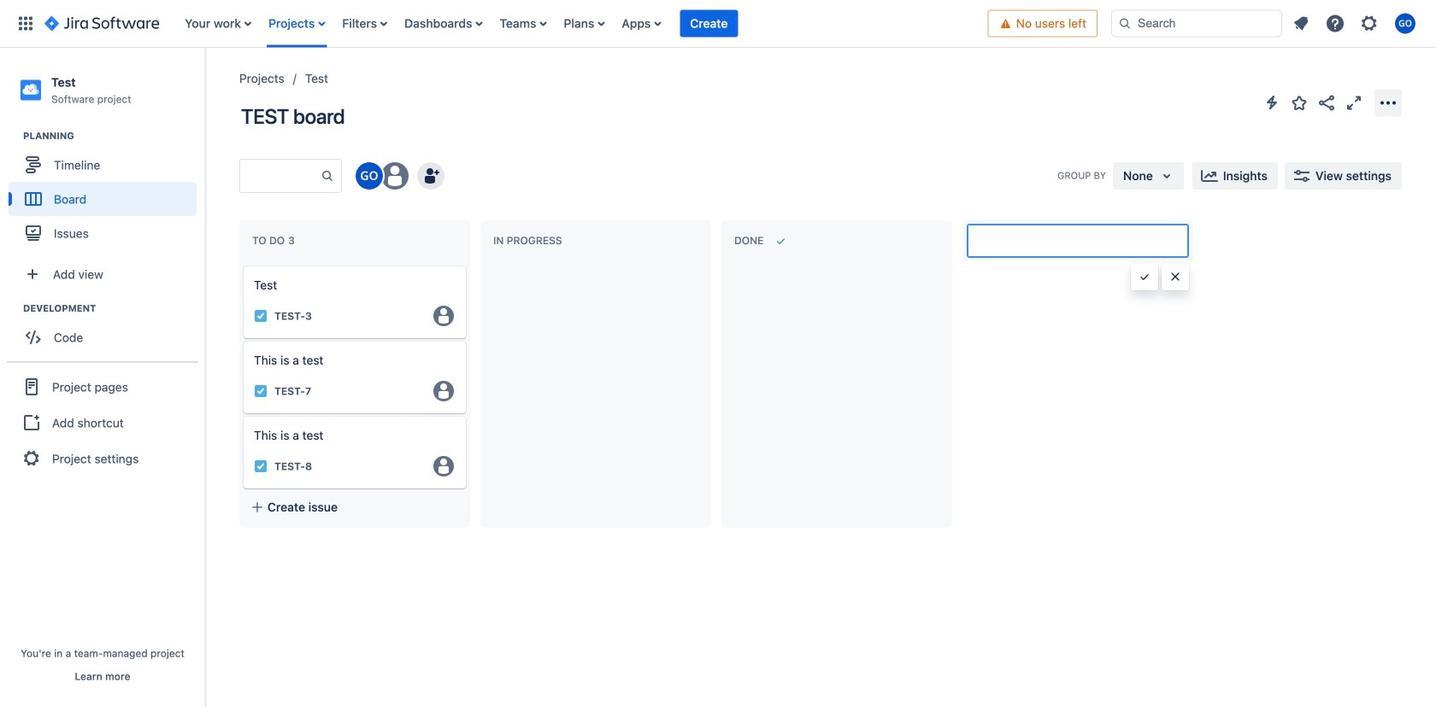 Task type: vqa. For each thing, say whether or not it's contained in the screenshot.
the To Do element
yes



Task type: locate. For each thing, give the bounding box(es) containing it.
enter full screen image
[[1344, 93, 1364, 113]]

primary element
[[10, 0, 988, 47]]

list
[[176, 0, 988, 47], [1286, 8, 1426, 39]]

2 heading from the top
[[23, 302, 204, 316]]

planning image
[[3, 126, 23, 146]]

your profile and settings image
[[1395, 13, 1416, 34]]

list item
[[680, 0, 738, 47]]

automations menu button icon image
[[1262, 92, 1282, 113]]

1 vertical spatial heading
[[23, 302, 204, 316]]

heading
[[23, 129, 204, 143], [23, 302, 204, 316]]

task image down task icon
[[254, 460, 268, 474]]

banner
[[0, 0, 1436, 48]]

group for planning icon
[[9, 129, 204, 256]]

1 vertical spatial task image
[[254, 460, 268, 474]]

group
[[9, 129, 204, 256], [9, 302, 204, 360], [7, 362, 198, 483]]

0 vertical spatial heading
[[23, 129, 204, 143]]

notifications image
[[1291, 13, 1311, 34]]

Search field
[[1111, 10, 1282, 37]]

task image
[[254, 385, 268, 398]]

0 vertical spatial task image
[[254, 309, 268, 323]]

1 heading from the top
[[23, 129, 204, 143]]

add people image
[[421, 166, 441, 186]]

settings image
[[1359, 13, 1380, 34]]

None field
[[968, 226, 1188, 256]]

more actions image
[[1378, 93, 1398, 113]]

jira software image
[[44, 13, 159, 34], [44, 13, 159, 34]]

confirm image
[[1138, 270, 1151, 284]]

heading for group related to planning icon
[[23, 129, 204, 143]]

2 task image from the top
[[254, 460, 268, 474]]

1 horizontal spatial list
[[1286, 8, 1426, 39]]

1 vertical spatial group
[[9, 302, 204, 360]]

task image
[[254, 309, 268, 323], [254, 460, 268, 474]]

None search field
[[1111, 10, 1282, 37]]

heading for group associated with development icon
[[23, 302, 204, 316]]

Search this board text field
[[240, 161, 321, 191]]

0 vertical spatial group
[[9, 129, 204, 256]]

star test board image
[[1289, 93, 1310, 113]]

task image up task icon
[[254, 309, 268, 323]]



Task type: describe. For each thing, give the bounding box(es) containing it.
development image
[[3, 298, 23, 319]]

create issue image
[[232, 255, 252, 275]]

group for development icon
[[9, 302, 204, 360]]

to do element
[[252, 235, 298, 247]]

0 horizontal spatial list
[[176, 0, 988, 47]]

2 vertical spatial group
[[7, 362, 198, 483]]

cancel image
[[1169, 270, 1182, 284]]

view settings image
[[1292, 166, 1312, 186]]

sidebar navigation image
[[186, 68, 224, 103]]

appswitcher icon image
[[15, 13, 36, 34]]

1 task image from the top
[[254, 309, 268, 323]]

help image
[[1325, 13, 1345, 34]]

sidebar element
[[0, 48, 205, 708]]

search image
[[1118, 17, 1132, 30]]



